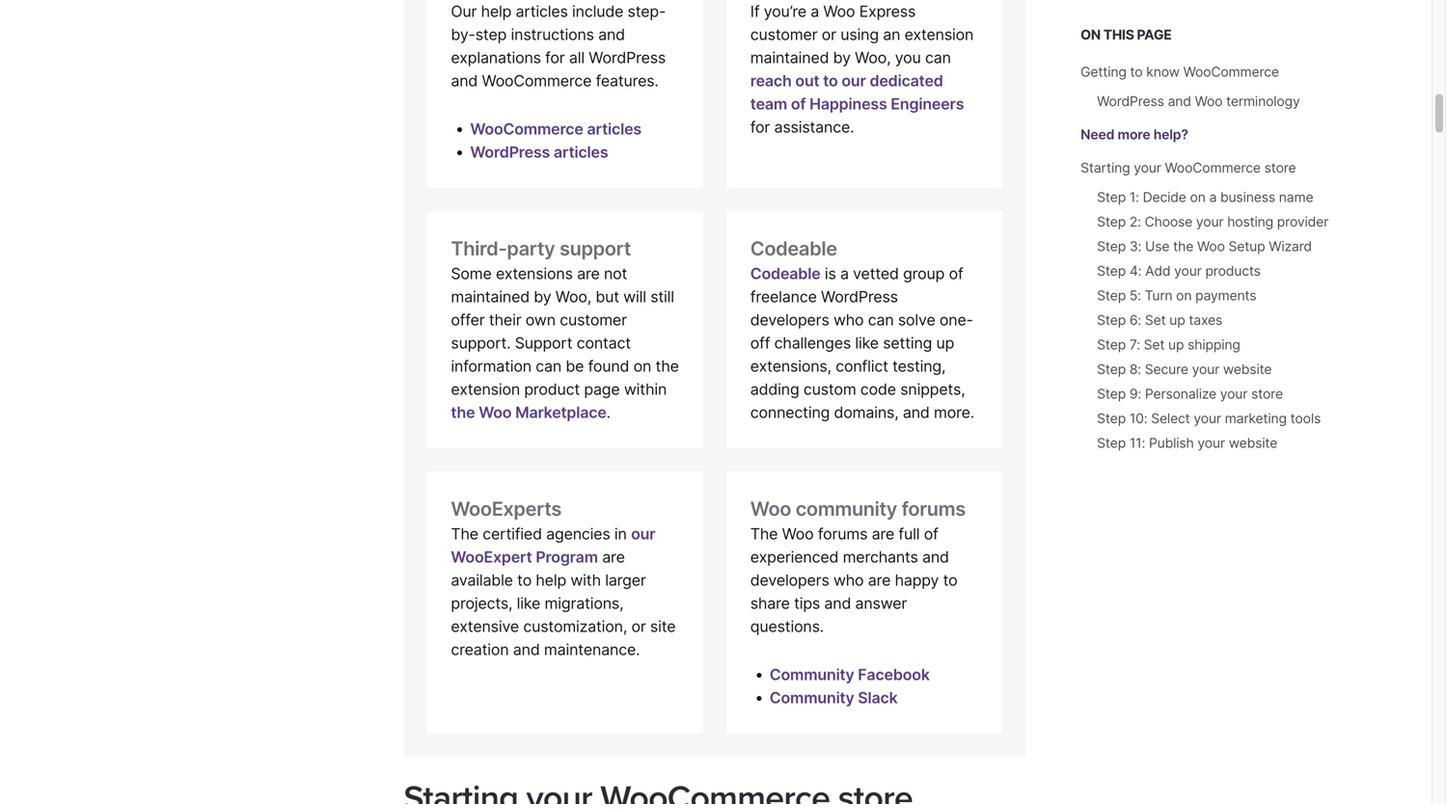 Task type: describe. For each thing, give the bounding box(es) containing it.
by inside if you're a woo express customer or using an extension maintained by woo, you can reach out to our dedicated team of happiness engineers for assistance.
[[834, 48, 851, 67]]

will
[[624, 288, 646, 307]]

reach
[[751, 72, 792, 90]]

10:
[[1130, 411, 1148, 427]]

solve
[[898, 311, 936, 330]]

wordpress up more
[[1097, 93, 1165, 110]]

9:
[[1130, 386, 1142, 402]]

you're
[[764, 2, 807, 21]]

this
[[1104, 27, 1135, 43]]

slack
[[858, 689, 898, 708]]

developers inside is a vetted group of freelance wordpress developers who can solve one- off challenges like setting up extensions, conflict testing, adding custom code snippets, connecting domains, and more.
[[751, 311, 830, 330]]

and up happy
[[923, 548, 949, 567]]

secure
[[1145, 361, 1189, 378]]

who inside is a vetted group of freelance wordpress developers who can solve one- off challenges like setting up extensions, conflict testing, adding custom code snippets, connecting domains, and more.
[[834, 311, 864, 330]]

8 step from the top
[[1097, 361, 1126, 378]]

starting
[[1081, 160, 1131, 176]]

need
[[1081, 126, 1115, 143]]

.
[[607, 404, 611, 422]]

challenges
[[775, 334, 851, 353]]

agencies
[[546, 525, 611, 544]]

by inside third-party support some extensions are not maintained by woo, but will still offer their own customer support. support contact information can be found on the extension product page within the woo marketplace .
[[534, 288, 552, 307]]

our help articles include step- by-step instructions and explanations for all wordpress and woocommerce features.
[[451, 2, 666, 90]]

of inside woo community forums the woo forums are full of experienced merchants and developers who are happy to share tips and answer questions.
[[924, 525, 939, 544]]

extensive
[[451, 618, 519, 637]]

found
[[588, 357, 630, 376]]

1 step from the top
[[1097, 189, 1126, 206]]

not
[[604, 265, 627, 283]]

0 vertical spatial store
[[1265, 160, 1297, 176]]

9 step from the top
[[1097, 386, 1126, 402]]

0 vertical spatial on
[[1190, 189, 1206, 206]]

and down the "include"
[[598, 25, 625, 44]]

like inside is a vetted group of freelance wordpress developers who can solve one- off challenges like setting up extensions, conflict testing, adding custom code snippets, connecting domains, and more.
[[855, 334, 879, 353]]

step-
[[628, 2, 666, 21]]

step 1: decide on a business name step 2: choose your hosting provider step 3: use the woo setup wizard step 4: add your products step 5: turn on payments step 6: set up taxes step 7: set up shipping step 8: secure your website step 9: personalize your store step 10: select your marketing tools step 11: publish your website
[[1097, 189, 1329, 452]]

4 step from the top
[[1097, 263, 1126, 279]]

site
[[650, 618, 676, 637]]

of inside is a vetted group of freelance wordpress developers who can solve one- off challenges like setting up extensions, conflict testing, adding custom code snippets, connecting domains, and more.
[[949, 265, 964, 283]]

are available to help with larger projects, like migrations, extensive customization, or site creation and maintenance.
[[451, 548, 676, 660]]

who inside woo community forums the woo forums are full of experienced merchants and developers who are happy to share tips and answer questions.
[[834, 571, 864, 590]]

2 step from the top
[[1097, 214, 1126, 230]]

to left know
[[1131, 64, 1143, 80]]

decide
[[1143, 189, 1187, 206]]

step 5: turn on payments link
[[1097, 288, 1257, 304]]

step 2: choose your hosting provider link
[[1097, 214, 1329, 230]]

1 vertical spatial articles
[[587, 120, 642, 139]]

woocommerce up "step 1: decide on a business name" link at the top right
[[1165, 160, 1261, 176]]

wooexpert
[[451, 548, 532, 567]]

1 vertical spatial website
[[1229, 435, 1278, 452]]

maintained inside if you're a woo express customer or using an extension maintained by woo, you can reach out to our dedicated team of happiness engineers for assistance.
[[751, 48, 829, 67]]

hosting
[[1228, 214, 1274, 230]]

an
[[883, 25, 901, 44]]

8:
[[1130, 361, 1142, 378]]

your down step 10: select your marketing tools "link"
[[1198, 435, 1226, 452]]

1:
[[1130, 189, 1140, 206]]

woo, inside if you're a woo express customer or using an extension maintained by woo, you can reach out to our dedicated team of happiness engineers for assistance.
[[855, 48, 891, 67]]

more
[[1118, 126, 1151, 143]]

dedicated
[[870, 72, 944, 90]]

setting
[[883, 334, 932, 353]]

0 vertical spatial website
[[1224, 361, 1272, 378]]

contact
[[577, 334, 631, 353]]

up up step 8: secure your website link on the top of page
[[1169, 337, 1184, 353]]

for inside our help articles include step- by-step instructions and explanations for all wordpress and woocommerce features.
[[545, 48, 565, 67]]

7 step from the top
[[1097, 337, 1126, 353]]

1 horizontal spatial forums
[[902, 498, 966, 521]]

of inside if you're a woo express customer or using an extension maintained by woo, you can reach out to our dedicated team of happiness engineers for assistance.
[[791, 95, 806, 114]]

to inside are available to help with larger projects, like migrations, extensive customization, or site creation and maintenance.
[[517, 571, 532, 590]]

the inside "step 1: decide on a business name step 2: choose your hosting provider step 3: use the woo setup wizard step 4: add your products step 5: turn on payments step 6: set up taxes step 7: set up shipping step 8: secure your website step 9: personalize your store step 10: select your marketing tools step 11: publish your website"
[[1174, 238, 1194, 255]]

explanations
[[451, 48, 541, 67]]

your up step 5: turn on payments link
[[1175, 263, 1202, 279]]

maintenance.
[[544, 641, 640, 660]]

help?
[[1154, 126, 1189, 143]]

select
[[1151, 411, 1190, 427]]

articles inside our help articles include step- by-step instructions and explanations for all wordpress and woocommerce features.
[[516, 2, 568, 21]]

customer inside if you're a woo express customer or using an extension maintained by woo, you can reach out to our dedicated team of happiness engineers for assistance.
[[751, 25, 818, 44]]

support
[[515, 334, 573, 353]]

one-
[[940, 311, 974, 330]]

full
[[899, 525, 920, 544]]

a inside "step 1: decide on a business name step 2: choose your hosting provider step 3: use the woo setup wizard step 4: add your products step 5: turn on payments step 6: set up taxes step 7: set up shipping step 8: secure your website step 9: personalize your store step 10: select your marketing tools step 11: publish your website"
[[1210, 189, 1217, 206]]

publish
[[1149, 435, 1194, 452]]

projects,
[[451, 595, 513, 613]]

community facebook community slack
[[770, 666, 930, 708]]

connecting
[[751, 404, 830, 422]]

team
[[751, 95, 788, 114]]

step 10: select your marketing tools link
[[1097, 411, 1321, 427]]

1 codeable from the top
[[751, 237, 837, 261]]

include
[[572, 2, 624, 21]]

third-
[[451, 237, 507, 261]]

is a vetted group of freelance wordpress developers who can solve one- off challenges like setting up extensions, conflict testing, adding custom code snippets, connecting domains, and more.
[[751, 265, 975, 422]]

community slack link
[[770, 689, 898, 708]]

instructions
[[511, 25, 594, 44]]

setup
[[1229, 238, 1266, 255]]

product
[[524, 380, 580, 399]]

on this page
[[1081, 27, 1172, 43]]

vetted
[[853, 265, 899, 283]]

10 step from the top
[[1097, 411, 1126, 427]]

add
[[1146, 263, 1171, 279]]

step 6: set up taxes link
[[1097, 312, 1223, 329]]

step 3: use the woo setup wizard link
[[1097, 238, 1312, 255]]

tools
[[1291, 411, 1321, 427]]

with
[[571, 571, 601, 590]]

woocommerce inside our help articles include step- by-step instructions and explanations for all wordpress and woocommerce features.
[[482, 72, 592, 90]]

more.
[[934, 404, 975, 422]]

starting your woocommerce store
[[1081, 160, 1297, 176]]

help inside are available to help with larger projects, like migrations, extensive customization, or site creation and maintenance.
[[536, 571, 567, 590]]

terminology
[[1227, 93, 1300, 110]]

shipping
[[1188, 337, 1241, 353]]

extension inside if you're a woo express customer or using an extension maintained by woo, you can reach out to our dedicated team of happiness engineers for assistance.
[[905, 25, 974, 44]]

like inside are available to help with larger projects, like migrations, extensive customization, or site creation and maintenance.
[[517, 595, 541, 613]]

your down "step 1: decide on a business name" link at the top right
[[1197, 214, 1224, 230]]

a inside is a vetted group of freelance wordpress developers who can solve one- off challenges like setting up extensions, conflict testing, adding custom code snippets, connecting domains, and more.
[[841, 265, 849, 283]]

your up 1:
[[1134, 160, 1162, 176]]

facebook
[[858, 666, 930, 685]]

some
[[451, 265, 492, 283]]

answer
[[856, 595, 907, 613]]

still
[[651, 288, 674, 307]]

support
[[560, 237, 631, 261]]

to inside if you're a woo express customer or using an extension maintained by woo, you can reach out to our dedicated team of happiness engineers for assistance.
[[823, 72, 838, 90]]

help inside our help articles include step- by-step instructions and explanations for all wordpress and woocommerce features.
[[481, 2, 512, 21]]

and down explanations
[[451, 72, 478, 90]]

or inside if you're a woo express customer or using an extension maintained by woo, you can reach out to our dedicated team of happiness engineers for assistance.
[[822, 25, 837, 44]]

need more help? link
[[1081, 126, 1189, 143]]

can inside if you're a woo express customer or using an extension maintained by woo, you can reach out to our dedicated team of happiness engineers for assistance.
[[925, 48, 951, 67]]

personalize
[[1145, 386, 1217, 402]]

0 vertical spatial set
[[1145, 312, 1166, 329]]

out
[[796, 72, 820, 90]]

up down step 5: turn on payments link
[[1170, 312, 1186, 329]]

their
[[489, 311, 522, 330]]

larger
[[605, 571, 646, 590]]

wordpress inside woocommerce articles wordpress articles
[[470, 143, 550, 162]]

marketing
[[1225, 411, 1287, 427]]

happiness
[[810, 95, 887, 114]]

conflict
[[836, 357, 889, 376]]



Task type: locate. For each thing, give the bounding box(es) containing it.
by up own
[[534, 288, 552, 307]]

for left all at top
[[545, 48, 565, 67]]

on inside third-party support some extensions are not maintained by woo, but will still offer their own customer support. support contact information can be found on the extension product page within the woo marketplace .
[[634, 357, 652, 376]]

woocommerce down all at top
[[482, 72, 592, 90]]

maintained inside third-party support some extensions are not maintained by woo, but will still offer their own customer support. support contact information can be found on the extension product page within the woo marketplace .
[[451, 288, 530, 307]]

extension up you
[[905, 25, 974, 44]]

woo inside third-party support some extensions are not maintained by woo, but will still offer their own customer support. support contact information can be found on the extension product page within the woo marketplace .
[[479, 404, 512, 422]]

1 community from the top
[[770, 666, 855, 685]]

up
[[1170, 312, 1186, 329], [937, 334, 955, 353], [1169, 337, 1184, 353]]

0 vertical spatial page
[[1137, 27, 1172, 43]]

0 vertical spatial by
[[834, 48, 851, 67]]

on up within
[[634, 357, 652, 376]]

a inside if you're a woo express customer or using an extension maintained by woo, you can reach out to our dedicated team of happiness engineers for assistance.
[[811, 2, 819, 21]]

1 vertical spatial forums
[[818, 525, 868, 544]]

1 vertical spatial set
[[1144, 337, 1165, 353]]

set right 7: at the top
[[1144, 337, 1165, 353]]

0 vertical spatial can
[[925, 48, 951, 67]]

are down the 'merchants'
[[868, 571, 891, 590]]

extension
[[905, 25, 974, 44], [451, 380, 520, 399]]

step left 3:
[[1097, 238, 1126, 255]]

can inside is a vetted group of freelance wordpress developers who can solve one- off challenges like setting up extensions, conflict testing, adding custom code snippets, connecting domains, and more.
[[868, 311, 894, 330]]

0 vertical spatial our
[[842, 72, 866, 90]]

articles up instructions
[[516, 2, 568, 21]]

1 horizontal spatial a
[[841, 265, 849, 283]]

the up within
[[656, 357, 679, 376]]

can up product on the left of page
[[536, 357, 562, 376]]

2 horizontal spatial a
[[1210, 189, 1217, 206]]

your down the step 9: personalize your store link
[[1194, 411, 1222, 427]]

wordpress and woo terminology link
[[1097, 93, 1300, 110]]

a
[[811, 2, 819, 21], [1210, 189, 1217, 206], [841, 265, 849, 283]]

1 the from the left
[[451, 525, 479, 544]]

or inside are available to help with larger projects, like migrations, extensive customization, or site creation and maintenance.
[[632, 618, 646, 637]]

of down out
[[791, 95, 806, 114]]

1 vertical spatial woo,
[[556, 288, 592, 307]]

community
[[796, 498, 897, 521]]

0 vertical spatial woo,
[[855, 48, 891, 67]]

to inside woo community forums the woo forums are full of experienced merchants and developers who are happy to share tips and answer questions.
[[943, 571, 958, 590]]

features.
[[596, 72, 659, 90]]

community down community facebook link
[[770, 689, 855, 708]]

0 horizontal spatial the
[[451, 404, 475, 422]]

woo, down using
[[855, 48, 891, 67]]

use
[[1146, 238, 1170, 255]]

store up 'name'
[[1265, 160, 1297, 176]]

1 horizontal spatial help
[[536, 571, 567, 590]]

0 vertical spatial maintained
[[751, 48, 829, 67]]

1 horizontal spatial the
[[751, 525, 778, 544]]

a right is
[[841, 265, 849, 283]]

forums up full
[[902, 498, 966, 521]]

need more help?
[[1081, 126, 1189, 143]]

2 vertical spatial on
[[634, 357, 652, 376]]

step left 9:
[[1097, 386, 1126, 402]]

the inside woo community forums the woo forums are full of experienced merchants and developers who are happy to share tips and answer questions.
[[751, 525, 778, 544]]

creation
[[451, 641, 509, 660]]

5:
[[1130, 288, 1142, 304]]

step
[[476, 25, 507, 44]]

like up conflict
[[855, 334, 879, 353]]

reach out to our dedicated team of happiness engineers link
[[751, 72, 964, 114]]

page inside third-party support some extensions are not maintained by woo, but will still offer their own customer support. support contact information can be found on the extension product page within the woo marketplace .
[[584, 380, 620, 399]]

articles down woocommerce articles link
[[554, 143, 608, 162]]

0 vertical spatial for
[[545, 48, 565, 67]]

and down snippets,
[[903, 404, 930, 422]]

wordpress
[[589, 48, 666, 67], [1097, 93, 1165, 110], [470, 143, 550, 162], [821, 288, 898, 307]]

0 vertical spatial who
[[834, 311, 864, 330]]

0 vertical spatial developers
[[751, 311, 830, 330]]

1 developers from the top
[[751, 311, 830, 330]]

wordpress inside is a vetted group of freelance wordpress developers who can solve one- off challenges like setting up extensions, conflict testing, adding custom code snippets, connecting domains, and more.
[[821, 288, 898, 307]]

step left 8:
[[1097, 361, 1126, 378]]

0 horizontal spatial like
[[517, 595, 541, 613]]

1 vertical spatial on
[[1177, 288, 1192, 304]]

extension down information at the left of page
[[451, 380, 520, 399]]

of
[[791, 95, 806, 114], [949, 265, 964, 283], [924, 525, 939, 544]]

0 horizontal spatial a
[[811, 2, 819, 21]]

0 vertical spatial forums
[[902, 498, 966, 521]]

2 vertical spatial articles
[[554, 143, 608, 162]]

our wooexpert program
[[451, 525, 656, 567]]

0 vertical spatial help
[[481, 2, 512, 21]]

0 horizontal spatial page
[[584, 380, 620, 399]]

woo, left the but
[[556, 288, 592, 307]]

0 horizontal spatial extension
[[451, 380, 520, 399]]

maintained up "their"
[[451, 288, 530, 307]]

and down getting to know woocommerce
[[1168, 93, 1192, 110]]

step 4: add your products link
[[1097, 263, 1261, 279]]

to down wooexpert
[[517, 571, 532, 590]]

1 vertical spatial help
[[536, 571, 567, 590]]

or left site
[[632, 618, 646, 637]]

code
[[861, 380, 896, 399]]

6 step from the top
[[1097, 312, 1126, 329]]

step 1: decide on a business name link
[[1097, 189, 1314, 206]]

assistance.
[[774, 118, 854, 137]]

are inside third-party support some extensions are not maintained by woo, but will still offer their own customer support. support contact information can be found on the extension product page within the woo marketplace .
[[577, 265, 600, 283]]

website down marketing
[[1229, 435, 1278, 452]]

0 horizontal spatial of
[[791, 95, 806, 114]]

1 horizontal spatial of
[[924, 525, 939, 544]]

1 vertical spatial codeable
[[751, 265, 821, 283]]

1 horizontal spatial by
[[834, 48, 851, 67]]

0 horizontal spatial our
[[631, 525, 656, 544]]

help down program
[[536, 571, 567, 590]]

developers down experienced on the bottom right of page
[[751, 571, 830, 590]]

customer inside third-party support some extensions are not maintained by woo, but will still offer their own customer support. support contact information can be found on the extension product page within the woo marketplace .
[[560, 311, 627, 330]]

2 vertical spatial of
[[924, 525, 939, 544]]

your down shipping
[[1192, 361, 1220, 378]]

0 vertical spatial of
[[791, 95, 806, 114]]

1 vertical spatial store
[[1252, 386, 1283, 402]]

step left 10:
[[1097, 411, 1126, 427]]

6:
[[1130, 312, 1142, 329]]

1 vertical spatial extension
[[451, 380, 520, 399]]

codeable up the codeable link
[[751, 237, 837, 261]]

articles down features.
[[587, 120, 642, 139]]

articles
[[516, 2, 568, 21], [587, 120, 642, 139], [554, 143, 608, 162]]

page right this
[[1137, 27, 1172, 43]]

step left 4:
[[1097, 263, 1126, 279]]

marketplace
[[515, 404, 607, 422]]

the down information at the left of page
[[451, 404, 475, 422]]

1 vertical spatial community
[[770, 689, 855, 708]]

our
[[842, 72, 866, 90], [631, 525, 656, 544]]

the up experienced on the bottom right of page
[[751, 525, 778, 544]]

0 vertical spatial extension
[[905, 25, 974, 44]]

migrations,
[[545, 595, 624, 613]]

1 vertical spatial like
[[517, 595, 541, 613]]

step left 1:
[[1097, 189, 1126, 206]]

developers down the freelance
[[751, 311, 830, 330]]

2 vertical spatial the
[[451, 404, 475, 422]]

step left 5:
[[1097, 288, 1126, 304]]

up inside is a vetted group of freelance wordpress developers who can solve one- off challenges like setting up extensions, conflict testing, adding custom code snippets, connecting domains, and more.
[[937, 334, 955, 353]]

store inside "step 1: decide on a business name step 2: choose your hosting provider step 3: use the woo setup wizard step 4: add your products step 5: turn on payments step 6: set up taxes step 7: set up shipping step 8: secure your website step 9: personalize your store step 10: select your marketing tools step 11: publish your website"
[[1252, 386, 1283, 402]]

1 vertical spatial page
[[584, 380, 620, 399]]

0 horizontal spatial woo,
[[556, 288, 592, 307]]

1 vertical spatial a
[[1210, 189, 1217, 206]]

0 horizontal spatial forums
[[818, 525, 868, 544]]

woocommerce inside woocommerce articles wordpress articles
[[470, 120, 584, 139]]

0 vertical spatial like
[[855, 334, 879, 353]]

woocommerce up the wordpress articles link
[[470, 120, 584, 139]]

3 step from the top
[[1097, 238, 1126, 255]]

certified
[[483, 525, 542, 544]]

share
[[751, 595, 790, 613]]

on down step 4: add your products link
[[1177, 288, 1192, 304]]

2 codeable from the top
[[751, 265, 821, 283]]

customer up contact
[[560, 311, 627, 330]]

to right out
[[823, 72, 838, 90]]

on up step 2: choose your hosting provider link
[[1190, 189, 1206, 206]]

1 horizontal spatial like
[[855, 334, 879, 353]]

are down support at the top left of page
[[577, 265, 600, 283]]

for down team
[[751, 118, 770, 137]]

5 step from the top
[[1097, 288, 1126, 304]]

1 horizontal spatial can
[[868, 311, 894, 330]]

are inside are available to help with larger projects, like migrations, extensive customization, or site creation and maintenance.
[[602, 548, 625, 567]]

store
[[1265, 160, 1297, 176], [1252, 386, 1283, 402]]

0 vertical spatial codeable
[[751, 237, 837, 261]]

woocommerce
[[1184, 64, 1280, 80], [482, 72, 592, 90], [470, 120, 584, 139], [1165, 160, 1261, 176]]

turn
[[1145, 288, 1173, 304]]

0 vertical spatial a
[[811, 2, 819, 21]]

group
[[903, 265, 945, 283]]

2 horizontal spatial can
[[925, 48, 951, 67]]

0 horizontal spatial by
[[534, 288, 552, 307]]

codeable
[[751, 237, 837, 261], [751, 265, 821, 283]]

testing,
[[893, 357, 946, 376]]

wordpress up features.
[[589, 48, 666, 67]]

1 vertical spatial customer
[[560, 311, 627, 330]]

engineers
[[891, 95, 964, 114]]

1 vertical spatial who
[[834, 571, 864, 590]]

up down one-
[[937, 334, 955, 353]]

help up step
[[481, 2, 512, 21]]

1 vertical spatial developers
[[751, 571, 830, 590]]

0 horizontal spatial customer
[[560, 311, 627, 330]]

woo, inside third-party support some extensions are not maintained by woo, but will still offer their own customer support. support contact information can be found on the extension product page within the woo marketplace .
[[556, 288, 592, 307]]

step 11: publish your website link
[[1097, 435, 1278, 452]]

11 step from the top
[[1097, 435, 1126, 452]]

by down using
[[834, 48, 851, 67]]

2 developers from the top
[[751, 571, 830, 590]]

1 vertical spatial our
[[631, 525, 656, 544]]

developers inside woo community forums the woo forums are full of experienced merchants and developers who are happy to share tips and answer questions.
[[751, 571, 830, 590]]

woocommerce up terminology
[[1184, 64, 1280, 80]]

step left 7: at the top
[[1097, 337, 1126, 353]]

the
[[451, 525, 479, 544], [751, 525, 778, 544]]

the up step 4: add your products link
[[1174, 238, 1194, 255]]

who up challenges
[[834, 311, 864, 330]]

the certified agencies in
[[451, 525, 631, 544]]

0 horizontal spatial help
[[481, 2, 512, 21]]

0 vertical spatial articles
[[516, 2, 568, 21]]

step left 2:
[[1097, 214, 1126, 230]]

of right full
[[924, 525, 939, 544]]

the
[[1174, 238, 1194, 255], [656, 357, 679, 376], [451, 404, 475, 422]]

0 horizontal spatial the
[[451, 525, 479, 544]]

by-
[[451, 25, 476, 44]]

for
[[545, 48, 565, 67], [751, 118, 770, 137]]

can inside third-party support some extensions are not maintained by woo, but will still offer their own customer support. support contact information can be found on the extension product page within the woo marketplace .
[[536, 357, 562, 376]]

1 horizontal spatial customer
[[751, 25, 818, 44]]

extensions,
[[751, 357, 832, 376]]

1 horizontal spatial extension
[[905, 25, 974, 44]]

1 vertical spatial for
[[751, 118, 770, 137]]

1 who from the top
[[834, 311, 864, 330]]

questions.
[[751, 618, 824, 637]]

wordpress down vetted
[[821, 288, 898, 307]]

1 vertical spatial by
[[534, 288, 552, 307]]

the up wooexpert
[[451, 525, 479, 544]]

0 horizontal spatial maintained
[[451, 288, 530, 307]]

our up happiness
[[842, 72, 866, 90]]

wordpress inside our help articles include step- by-step instructions and explanations for all wordpress and woocommerce features.
[[589, 48, 666, 67]]

all
[[569, 48, 585, 67]]

2 vertical spatial can
[[536, 357, 562, 376]]

website down shipping
[[1224, 361, 1272, 378]]

1 horizontal spatial page
[[1137, 27, 1172, 43]]

step left "11:"
[[1097, 435, 1126, 452]]

1 vertical spatial the
[[656, 357, 679, 376]]

1 horizontal spatial or
[[822, 25, 837, 44]]

1 vertical spatial or
[[632, 618, 646, 637]]

program
[[536, 548, 598, 567]]

community
[[770, 666, 855, 685], [770, 689, 855, 708]]

party
[[507, 237, 555, 261]]

1 horizontal spatial maintained
[[751, 48, 829, 67]]

and inside are available to help with larger projects, like migrations, extensive customization, or site creation and maintenance.
[[513, 641, 540, 660]]

customer down you're
[[751, 25, 818, 44]]

a right you're
[[811, 2, 819, 21]]

can right you
[[925, 48, 951, 67]]

2 horizontal spatial of
[[949, 265, 964, 283]]

but
[[596, 288, 619, 307]]

maintained up out
[[751, 48, 829, 67]]

extension inside third-party support some extensions are not maintained by woo, but will still offer their own customer support. support contact information can be found on the extension product page within the woo marketplace .
[[451, 380, 520, 399]]

within
[[624, 380, 667, 399]]

be
[[566, 357, 584, 376]]

on
[[1190, 189, 1206, 206], [1177, 288, 1192, 304], [634, 357, 652, 376]]

happy
[[895, 571, 939, 590]]

freelance
[[751, 288, 817, 307]]

0 horizontal spatial or
[[632, 618, 646, 637]]

forums down community on the bottom
[[818, 525, 868, 544]]

set right 6:
[[1145, 312, 1166, 329]]

2 community from the top
[[770, 689, 855, 708]]

1 vertical spatial maintained
[[451, 288, 530, 307]]

for inside if you're a woo express customer or using an extension maintained by woo, you can reach out to our dedicated team of happiness engineers for assistance.
[[751, 118, 770, 137]]

step left 6:
[[1097, 312, 1126, 329]]

merchants
[[843, 548, 918, 567]]

community up community slack link
[[770, 666, 855, 685]]

woo inside if you're a woo express customer or using an extension maintained by woo, you can reach out to our dedicated team of happiness engineers for assistance.
[[824, 2, 855, 21]]

3:
[[1130, 238, 1142, 255]]

1 horizontal spatial our
[[842, 72, 866, 90]]

wooexperts
[[451, 498, 562, 521]]

can up setting
[[868, 311, 894, 330]]

choose
[[1145, 214, 1193, 230]]

0 vertical spatial customer
[[751, 25, 818, 44]]

1 horizontal spatial the
[[656, 357, 679, 376]]

page
[[1137, 27, 1172, 43], [584, 380, 620, 399]]

1 horizontal spatial for
[[751, 118, 770, 137]]

in
[[615, 525, 627, 544]]

a up step 2: choose your hosting provider link
[[1210, 189, 1217, 206]]

wordpress down woocommerce articles link
[[470, 143, 550, 162]]

0 vertical spatial or
[[822, 25, 837, 44]]

extensions
[[496, 265, 573, 283]]

our inside if you're a woo express customer or using an extension maintained by woo, you can reach out to our dedicated team of happiness engineers for assistance.
[[842, 72, 866, 90]]

our right in
[[631, 525, 656, 544]]

1 vertical spatial can
[[868, 311, 894, 330]]

products
[[1206, 263, 1261, 279]]

on
[[1081, 27, 1101, 43]]

step 9: personalize your store link
[[1097, 386, 1283, 402]]

2 horizontal spatial the
[[1174, 238, 1194, 255]]

0 horizontal spatial can
[[536, 357, 562, 376]]

woocommerce articles wordpress articles
[[470, 120, 642, 162]]

woo inside "step 1: decide on a business name step 2: choose your hosting provider step 3: use the woo setup wizard step 4: add your products step 5: turn on payments step 6: set up taxes step 7: set up shipping step 8: secure your website step 9: personalize your store step 10: select your marketing tools step 11: publish your website"
[[1198, 238, 1225, 255]]

and inside is a vetted group of freelance wordpress developers who can solve one- off challenges like setting up extensions, conflict testing, adding custom code snippets, connecting domains, and more.
[[903, 404, 930, 422]]

codeable link
[[751, 265, 821, 283]]

and right the 'tips'
[[825, 595, 851, 613]]

your up marketing
[[1221, 386, 1248, 402]]

and right creation
[[513, 641, 540, 660]]

store up marketing
[[1252, 386, 1283, 402]]

is
[[825, 265, 836, 283]]

wordpress articles link
[[470, 143, 608, 162]]

information
[[451, 357, 532, 376]]

2 the from the left
[[751, 525, 778, 544]]

of right group
[[949, 265, 964, 283]]

are down in
[[602, 548, 625, 567]]

0 horizontal spatial for
[[545, 48, 565, 67]]

7:
[[1130, 337, 1141, 353]]

codeable up the freelance
[[751, 265, 821, 283]]

0 vertical spatial the
[[1174, 238, 1194, 255]]

1 vertical spatial of
[[949, 265, 964, 283]]

express
[[860, 2, 916, 21]]

offer
[[451, 311, 485, 330]]

page up .
[[584, 380, 620, 399]]

to right happy
[[943, 571, 958, 590]]

0 vertical spatial community
[[770, 666, 855, 685]]

2 who from the top
[[834, 571, 864, 590]]

woo,
[[855, 48, 891, 67], [556, 288, 592, 307]]

or left using
[[822, 25, 837, 44]]

2 vertical spatial a
[[841, 265, 849, 283]]

1 horizontal spatial woo,
[[855, 48, 891, 67]]

starting your woocommerce store link
[[1081, 160, 1297, 176]]

are up the 'merchants'
[[872, 525, 895, 544]]

like right the projects,
[[517, 595, 541, 613]]

our inside our wooexpert program
[[631, 525, 656, 544]]



Task type: vqa. For each thing, say whether or not it's contained in the screenshot.
fifth Step
yes



